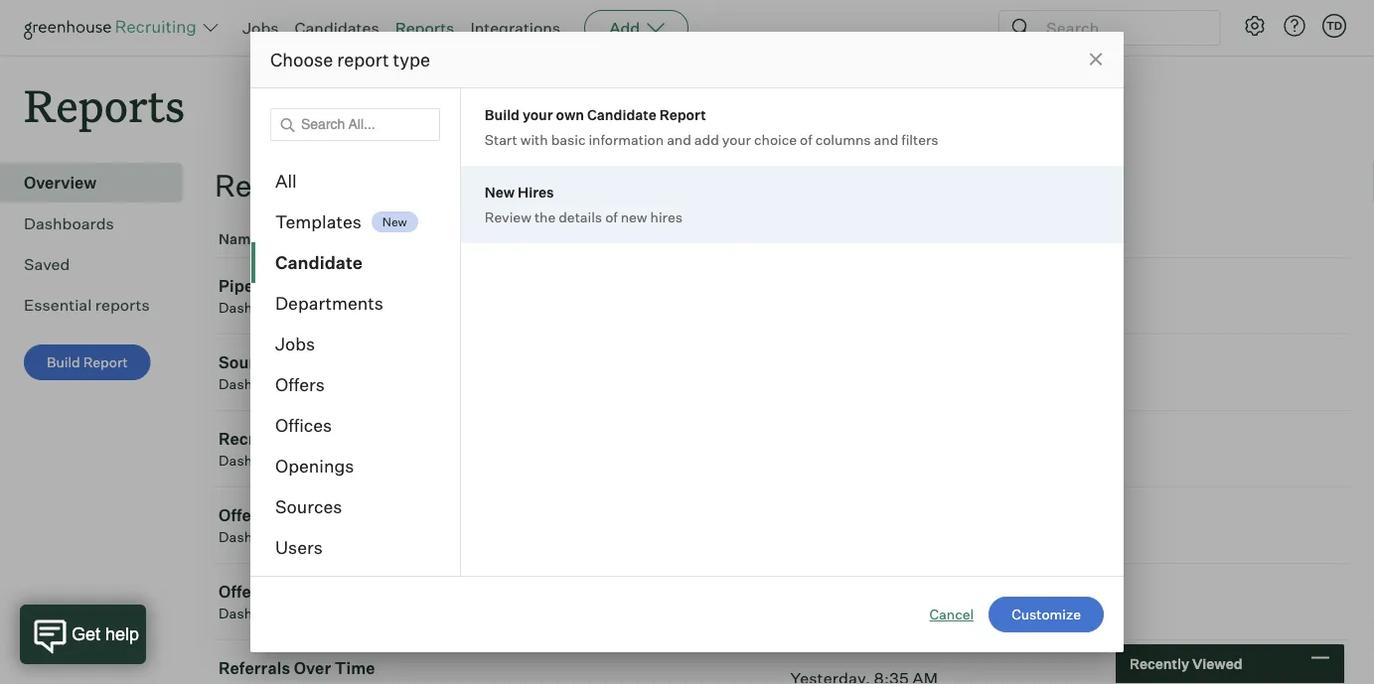 Task type: vqa. For each thing, say whether or not it's contained in the screenshot.
Paste
no



Task type: locate. For each thing, give the bounding box(es) containing it.
dashboard inside pipeline health dashboard
[[219, 299, 292, 317]]

dashboard down 'pipeline'
[[219, 299, 292, 317]]

0 vertical spatial candidate
[[587, 106, 657, 123]]

0 horizontal spatial of
[[605, 208, 618, 226]]

1 vertical spatial report
[[83, 354, 128, 371]]

sourcing dashboard
[[219, 353, 292, 393]]

0 vertical spatial your
[[523, 106, 553, 123]]

1 vertical spatial candidate
[[275, 252, 363, 274]]

candidates link
[[295, 18, 379, 38]]

columns
[[816, 131, 871, 148]]

viewed for last viewed
[[824, 231, 873, 248]]

reports up type
[[395, 18, 455, 38]]

offers up offices
[[275, 374, 325, 396]]

recently viewed
[[215, 167, 442, 204]]

your right add
[[722, 131, 751, 148]]

jobs down pipeline health dashboard
[[275, 333, 315, 355]]

essential
[[24, 295, 92, 315]]

details
[[559, 208, 602, 226]]

offers and hiring dashboard
[[219, 506, 350, 546], [219, 583, 350, 623]]

customize button
[[989, 597, 1104, 633]]

your up with
[[523, 106, 553, 123]]

hiring
[[303, 506, 350, 526], [303, 583, 350, 602]]

your
[[523, 106, 553, 123], [722, 131, 751, 148]]

build
[[485, 106, 520, 123], [47, 354, 80, 371]]

build inside button
[[47, 354, 80, 371]]

3 dashboard from the top
[[219, 452, 292, 470]]

pipeline health dashboard
[[219, 276, 335, 317]]

jobs
[[242, 18, 279, 38], [275, 333, 315, 355]]

recruiting efficiency dashboard
[[219, 430, 381, 470]]

1 vertical spatial reports
[[24, 76, 185, 134]]

1 dashboard from the top
[[219, 299, 292, 317]]

viewed right last
[[824, 231, 873, 248]]

offers and hiring dashboard down 'openings'
[[219, 506, 350, 546]]

1 horizontal spatial report
[[660, 106, 706, 123]]

1 vertical spatial hiring
[[303, 583, 350, 602]]

templates
[[275, 211, 362, 233]]

report
[[660, 106, 706, 123], [83, 354, 128, 371]]

hires
[[518, 183, 554, 201]]

build report button
[[24, 345, 151, 381]]

report up add
[[660, 106, 706, 123]]

new up review
[[485, 183, 515, 201]]

hiring up users
[[303, 506, 350, 526]]

0 vertical spatial build
[[485, 106, 520, 123]]

pipeline
[[219, 276, 282, 296]]

1 horizontal spatial recently
[[1130, 656, 1190, 673]]

last viewed
[[791, 231, 873, 248]]

of right choice
[[800, 131, 813, 148]]

dashboard
[[219, 299, 292, 317], [219, 376, 292, 393], [219, 452, 292, 470], [219, 529, 292, 546], [219, 605, 292, 623]]

1 vertical spatial offers and hiring dashboard
[[219, 583, 350, 623]]

viewed
[[344, 167, 442, 204], [824, 231, 873, 248]]

1 vertical spatial build
[[47, 354, 80, 371]]

dashboard up referrals
[[219, 605, 292, 623]]

0 horizontal spatial viewed
[[344, 167, 442, 204]]

new
[[621, 208, 648, 226]]

candidate up health
[[275, 252, 363, 274]]

1 horizontal spatial candidate
[[587, 106, 657, 123]]

1 horizontal spatial new
[[485, 183, 515, 201]]

0 vertical spatial report
[[660, 106, 706, 123]]

candidates
[[295, 18, 379, 38]]

dashboard down sources
[[219, 529, 292, 546]]

0 horizontal spatial recently
[[215, 167, 337, 204]]

0 vertical spatial viewed
[[344, 167, 442, 204]]

referrals
[[219, 659, 290, 679]]

hires
[[651, 208, 683, 226]]

dashboard down the sourcing
[[219, 376, 292, 393]]

choice
[[754, 131, 797, 148]]

over
[[294, 659, 331, 679]]

0 vertical spatial of
[[800, 131, 813, 148]]

recently
[[215, 167, 337, 204], [1130, 656, 1190, 673]]

users
[[275, 537, 323, 559]]

build down essential
[[47, 354, 80, 371]]

sources
[[275, 496, 342, 518]]

essential reports link
[[24, 293, 175, 317]]

dashboard inside recruiting efficiency dashboard
[[219, 452, 292, 470]]

1 vertical spatial new
[[382, 214, 407, 229]]

of
[[800, 131, 813, 148], [605, 208, 618, 226]]

1 horizontal spatial viewed
[[824, 231, 873, 248]]

of left new
[[605, 208, 618, 226]]

hiring down users
[[303, 583, 350, 602]]

1 vertical spatial of
[[605, 208, 618, 226]]

candidate
[[587, 106, 657, 123], [275, 252, 363, 274]]

0 vertical spatial recently
[[215, 167, 337, 204]]

choose
[[270, 48, 333, 71]]

recently up templates
[[215, 167, 337, 204]]

build up start
[[485, 106, 520, 123]]

0 horizontal spatial build
[[47, 354, 80, 371]]

1 horizontal spatial of
[[800, 131, 813, 148]]

0 vertical spatial offers and hiring dashboard
[[219, 506, 350, 546]]

report down essential reports link on the left
[[83, 354, 128, 371]]

own
[[556, 106, 584, 123]]

report inside build your own candidate report start with basic information and add your choice of columns and filters
[[660, 106, 706, 123]]

0 vertical spatial reports
[[395, 18, 455, 38]]

offers left sources
[[219, 506, 267, 526]]

departments
[[275, 293, 384, 315]]

and left add
[[667, 131, 692, 148]]

1 vertical spatial viewed
[[824, 231, 873, 248]]

reports down greenhouse recruiting image
[[24, 76, 185, 134]]

saved link
[[24, 253, 175, 276]]

candidate up information at the top of page
[[587, 106, 657, 123]]

efficiency
[[305, 430, 381, 449]]

integrations link
[[470, 18, 561, 38]]

jobs link
[[242, 18, 279, 38]]

0 vertical spatial hiring
[[303, 506, 350, 526]]

2 offers and hiring dashboard from the top
[[219, 583, 350, 623]]

new
[[485, 183, 515, 201], [382, 214, 407, 229]]

1 horizontal spatial build
[[485, 106, 520, 123]]

reports
[[395, 18, 455, 38], [24, 76, 185, 134]]

1 offers and hiring dashboard from the top
[[219, 506, 350, 546]]

build for build report
[[47, 354, 80, 371]]

offers
[[275, 374, 325, 396], [219, 506, 267, 526], [219, 583, 267, 602]]

jobs up choose
[[242, 18, 279, 38]]

recently left the viewed
[[1130, 656, 1190, 673]]

1 horizontal spatial your
[[722, 131, 751, 148]]

0 horizontal spatial report
[[83, 354, 128, 371]]

0 vertical spatial jobs
[[242, 18, 279, 38]]

dashboards
[[24, 214, 114, 234]]

1 vertical spatial offers
[[219, 506, 267, 526]]

overview
[[24, 173, 97, 193]]

candidate inside build your own candidate report start with basic information and add your choice of columns and filters
[[587, 106, 657, 123]]

0 vertical spatial new
[[485, 183, 515, 201]]

1 vertical spatial jobs
[[275, 333, 315, 355]]

the
[[535, 208, 556, 226]]

0 horizontal spatial new
[[382, 214, 407, 229]]

dashboard down recruiting
[[219, 452, 292, 470]]

0 vertical spatial offers
[[275, 374, 325, 396]]

choose report type dialog
[[250, 32, 1124, 653]]

build inside build your own candidate report start with basic information and add your choice of columns and filters
[[485, 106, 520, 123]]

new inside new hires review the details of new hires
[[485, 183, 515, 201]]

1 vertical spatial recently
[[1130, 656, 1190, 673]]

build your own candidate report start with basic information and add your choice of columns and filters
[[485, 106, 939, 148]]

offers and hiring dashboard down users
[[219, 583, 350, 623]]

of inside new hires review the details of new hires
[[605, 208, 618, 226]]

offers up referrals
[[219, 583, 267, 602]]

1 hiring from the top
[[303, 506, 350, 526]]

viewed down search all... text box
[[344, 167, 442, 204]]

and
[[667, 131, 692, 148], [874, 131, 899, 148], [270, 506, 300, 526], [270, 583, 300, 602]]

new down 'recently viewed'
[[382, 214, 407, 229]]

time
[[335, 659, 375, 679]]



Task type: describe. For each thing, give the bounding box(es) containing it.
recently for recently viewed
[[1130, 656, 1190, 673]]

new hires review the details of new hires
[[485, 183, 683, 226]]

report
[[337, 48, 389, 71]]

5 dashboard from the top
[[219, 605, 292, 623]]

of inside build your own candidate report start with basic information and add your choice of columns and filters
[[800, 131, 813, 148]]

saved
[[24, 255, 70, 274]]

recently viewed
[[1130, 656, 1243, 673]]

information
[[589, 131, 664, 148]]

basic
[[551, 131, 586, 148]]

td button
[[1323, 14, 1347, 38]]

essential reports
[[24, 295, 150, 315]]

greenhouse recruiting image
[[24, 16, 203, 40]]

reports
[[95, 295, 150, 315]]

2 hiring from the top
[[303, 583, 350, 602]]

recently for recently viewed
[[215, 167, 337, 204]]

sourcing
[[219, 353, 290, 373]]

add
[[695, 131, 719, 148]]

1 vertical spatial your
[[722, 131, 751, 148]]

integrations
[[470, 18, 561, 38]]

type
[[393, 48, 430, 71]]

0 horizontal spatial your
[[523, 106, 553, 123]]

openings
[[275, 456, 354, 478]]

start
[[485, 131, 517, 148]]

recruiting
[[219, 430, 301, 449]]

with
[[520, 131, 548, 148]]

choose report type
[[270, 48, 430, 71]]

0 horizontal spatial reports
[[24, 76, 185, 134]]

customize
[[1012, 606, 1081, 624]]

referrals over time
[[219, 659, 375, 679]]

offers inside choose report type dialog
[[275, 374, 325, 396]]

2 dashboard from the top
[[219, 376, 292, 393]]

new for new
[[382, 214, 407, 229]]

and left filters
[[874, 131, 899, 148]]

1 horizontal spatial reports
[[395, 18, 455, 38]]

td button
[[1319, 10, 1351, 42]]

review
[[485, 208, 532, 226]]

2 vertical spatial offers
[[219, 583, 267, 602]]

health
[[286, 276, 335, 296]]

Search text field
[[1041, 13, 1202, 42]]

reports link
[[395, 18, 455, 38]]

and up users
[[270, 506, 300, 526]]

td
[[1327, 19, 1343, 32]]

report inside button
[[83, 354, 128, 371]]

filters
[[902, 131, 939, 148]]

viewed for recently viewed
[[344, 167, 442, 204]]

jobs inside choose report type dialog
[[275, 333, 315, 355]]

add
[[609, 18, 640, 38]]

and down users
[[270, 583, 300, 602]]

build for build your own candidate report start with basic information and add your choice of columns and filters
[[485, 106, 520, 123]]

viewed
[[1192, 656, 1243, 673]]

configure image
[[1243, 14, 1267, 38]]

add button
[[584, 10, 689, 46]]

build report
[[47, 354, 128, 371]]

0 horizontal spatial candidate
[[275, 252, 363, 274]]

cancel link
[[930, 605, 974, 625]]

last
[[791, 231, 821, 248]]

new for new hires review the details of new hires
[[485, 183, 515, 201]]

overview link
[[24, 171, 175, 195]]

offices
[[275, 415, 332, 437]]

name
[[219, 231, 259, 248]]

4 dashboard from the top
[[219, 529, 292, 546]]

all
[[275, 170, 297, 192]]

Search All... text field
[[270, 108, 440, 141]]

cancel
[[930, 606, 974, 624]]

dashboards link
[[24, 212, 175, 236]]



